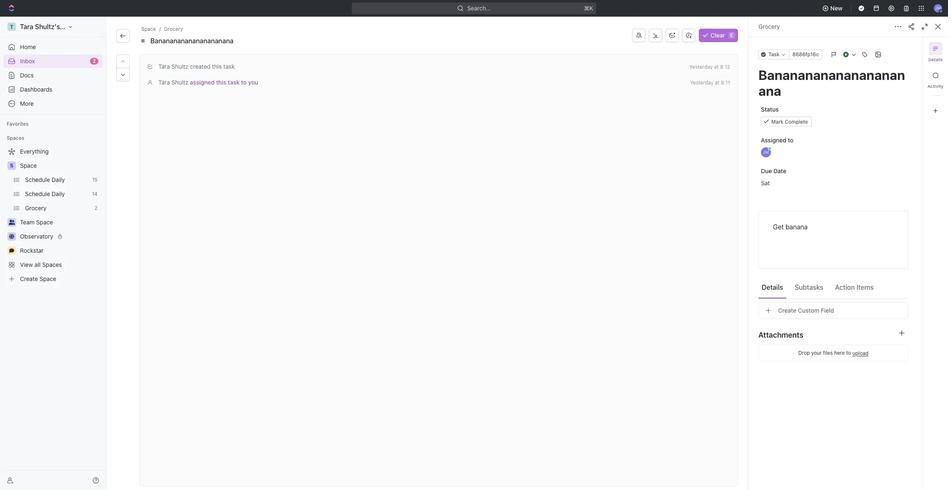Task type: describe. For each thing, give the bounding box(es) containing it.
this for assigned
[[216, 79, 226, 86]]

inbox
[[20, 58, 35, 65]]

0 vertical spatial spaces
[[7, 135, 24, 141]]

more
[[20, 100, 34, 107]]

team space
[[20, 219, 53, 226]]

docs
[[20, 72, 34, 79]]

mark complete
[[772, 119, 808, 125]]

details inside details button
[[762, 284, 783, 291]]

task button
[[759, 50, 790, 60]]

date
[[774, 168, 787, 175]]

docs link
[[3, 69, 103, 82]]

1 horizontal spatial grocery
[[164, 26, 183, 32]]

new button
[[819, 2, 848, 15]]

items
[[857, 284, 874, 291]]

create space link
[[3, 273, 101, 286]]

mark
[[772, 119, 784, 125]]

attachments button
[[759, 325, 909, 345]]

8686fp16c button
[[789, 50, 823, 60]]

2 horizontal spatial grocery link
[[759, 23, 780, 30]]

1 horizontal spatial space link
[[140, 25, 158, 33]]

home
[[20, 43, 36, 50]]

task sidebar navigation tab list
[[927, 42, 945, 118]]

team
[[20, 219, 35, 226]]

upload
[[853, 350, 869, 357]]

yesterday for tara shultz created this task
[[690, 64, 713, 70]]

attachments
[[759, 331, 804, 340]]

observatory link
[[20, 230, 101, 243]]

shultz for assigned
[[171, 79, 188, 86]]

0 horizontal spatial to
[[241, 79, 247, 86]]

dashboards
[[20, 86, 52, 93]]

you button
[[248, 79, 258, 86]]

workspace
[[62, 23, 96, 30]]

create custom field
[[778, 307, 834, 314]]

schedule daily for 15
[[25, 176, 65, 183]]

this for created
[[212, 63, 222, 70]]

sat
[[761, 179, 770, 187]]

15
[[92, 177, 98, 183]]

complete
[[785, 119, 808, 125]]

action items button
[[832, 280, 877, 295]]

team space link
[[20, 216, 101, 229]]

1 horizontal spatial grocery link
[[163, 25, 185, 33]]

schedule for 14
[[25, 191, 50, 198]]

files
[[823, 350, 833, 356]]

observatory
[[20, 233, 53, 240]]

everything
[[20, 148, 49, 155]]

tara for tara shultz's workspace
[[20, 23, 33, 30]]

your
[[812, 350, 822, 356]]

view all spaces
[[20, 261, 62, 268]]

task for tara shultz created this task
[[223, 63, 235, 70]]

task
[[769, 51, 780, 58]]

new
[[831, 5, 843, 12]]

get banana
[[773, 223, 808, 231]]

schedule daily link for 14
[[25, 188, 89, 201]]

1 vertical spatial space link
[[20, 159, 101, 173]]

space down view all spaces link
[[39, 276, 56, 283]]

globe image
[[9, 234, 14, 239]]

tara shultz assigned this task to you
[[158, 79, 258, 86]]

to inside drop your files here to upload
[[846, 350, 851, 356]]

rockstar
[[20, 247, 44, 254]]

comment image
[[9, 248, 14, 253]]

drop your files here to upload
[[799, 350, 869, 357]]

task for tara shultz assigned this task to you
[[228, 79, 240, 86]]

jeremy miller's workspace, , element
[[8, 23, 16, 31]]

search...
[[467, 5, 491, 12]]

0 horizontal spatial jm
[[763, 150, 769, 155]]

schedule daily link for 15
[[25, 173, 89, 187]]

daily for 14
[[52, 191, 65, 198]]

banananananananananana link
[[149, 36, 235, 46]]

you
[[248, 79, 258, 86]]

assigned
[[190, 79, 215, 86]]

8:12
[[720, 64, 730, 70]]

all
[[35, 261, 41, 268]]

0 vertical spatial jm
[[935, 6, 941, 11]]

rockstar link
[[20, 244, 101, 258]]

here
[[835, 350, 845, 356]]

dashboards link
[[3, 83, 103, 96]]

more button
[[3, 97, 103, 110]]

details button
[[759, 280, 787, 295]]

subtasks
[[795, 284, 824, 291]]

user group image
[[9, 220, 15, 225]]

tara shultz button for tara shultz assigned this task to you
[[158, 79, 188, 86]]



Task type: locate. For each thing, give the bounding box(es) containing it.
1 vertical spatial schedule daily
[[25, 191, 65, 198]]

create space
[[20, 276, 56, 283]]

schedule daily link up the team space link
[[25, 188, 89, 201]]

1 vertical spatial create
[[778, 307, 797, 314]]

1 vertical spatial 2
[[95, 205, 98, 211]]

status
[[761, 106, 779, 113]]

spaces down favorites button
[[7, 135, 24, 141]]

tara for tara shultz assigned this task to you
[[158, 79, 170, 86]]

shultz for created
[[171, 63, 188, 70]]

0 horizontal spatial details
[[762, 284, 783, 291]]

tara down tara shultz created this task
[[158, 79, 170, 86]]

assigned
[[761, 137, 787, 144]]

schedule daily link down everything link
[[25, 173, 89, 187]]

2 horizontal spatial grocery
[[759, 23, 780, 30]]

1 vertical spatial to
[[788, 137, 794, 144]]

2 daily from the top
[[52, 191, 65, 198]]

0 horizontal spatial grocery
[[25, 205, 47, 212]]

0 vertical spatial jm button
[[932, 2, 945, 15]]

2 tara shultz button from the top
[[158, 79, 188, 86]]

task
[[223, 63, 235, 70], [228, 79, 240, 86]]

0 vertical spatial yesterday
[[690, 64, 713, 70]]

task left you
[[228, 79, 240, 86]]

yesterday at 8:11
[[690, 80, 730, 86]]

upload button
[[853, 350, 869, 357]]

daily for 15
[[52, 176, 65, 183]]

favorites button
[[3, 119, 32, 129]]

2 horizontal spatial to
[[846, 350, 851, 356]]

1 horizontal spatial jm
[[935, 6, 941, 11]]

2 vertical spatial to
[[846, 350, 851, 356]]

1 horizontal spatial create
[[778, 307, 797, 314]]

create inside tree
[[20, 276, 38, 283]]

yesterday up yesterday at 8:11
[[690, 64, 713, 70]]

custom
[[798, 307, 820, 314]]

tree
[[3, 145, 103, 286]]

clear
[[711, 32, 725, 39]]

create custom field button
[[759, 303, 909, 319]]

1 vertical spatial jm
[[763, 150, 769, 155]]

sidebar navigation
[[0, 17, 108, 491]]

shultz
[[171, 63, 188, 70], [171, 79, 188, 86]]

1 schedule daily from the top
[[25, 176, 65, 183]]

favorites
[[7, 121, 29, 127]]

1 vertical spatial at
[[715, 80, 720, 86]]

space link left / on the left
[[140, 25, 158, 33]]

1 horizontal spatial details
[[929, 57, 943, 62]]

schedule down everything
[[25, 176, 50, 183]]

0 vertical spatial 2
[[93, 58, 96, 64]]

1 vertical spatial shultz
[[171, 79, 188, 86]]

0 vertical spatial to
[[241, 79, 247, 86]]

activity
[[928, 84, 944, 89]]

tara shultz button
[[158, 63, 188, 70], [158, 79, 188, 86]]

0 horizontal spatial create
[[20, 276, 38, 283]]

0 vertical spatial space link
[[140, 25, 158, 33]]

8:11
[[721, 80, 730, 86]]

0 horizontal spatial space link
[[20, 159, 101, 173]]

yesterday for tara shultz assigned this task to you
[[690, 80, 714, 86]]

grocery link up task
[[759, 23, 780, 30]]

at
[[714, 64, 719, 70], [715, 80, 720, 86]]

field
[[821, 307, 834, 314]]

1 vertical spatial jm button
[[759, 145, 909, 160]]

grocery right / on the left
[[164, 26, 183, 32]]

grocery up team space
[[25, 205, 47, 212]]

yesterday at 8:12
[[690, 64, 730, 70]]

shultz left created on the top left
[[171, 63, 188, 70]]

2 down 14 on the top left
[[95, 205, 98, 211]]

1 vertical spatial details
[[762, 284, 783, 291]]

1 vertical spatial spaces
[[42, 261, 62, 268]]

tara shultz button for tara shultz created this task
[[158, 63, 188, 70]]

assigned to
[[761, 137, 794, 144]]

schedule daily for 14
[[25, 191, 65, 198]]

grocery
[[759, 23, 780, 30], [164, 26, 183, 32], [25, 205, 47, 212]]

2 schedule from the top
[[25, 191, 50, 198]]

1 vertical spatial daily
[[52, 191, 65, 198]]

tara shultz's workspace
[[20, 23, 96, 30]]

jm button
[[932, 2, 945, 15], [759, 145, 909, 160]]

0 vertical spatial shultz
[[171, 63, 188, 70]]

tara shultz button down tara shultz created this task
[[158, 79, 188, 86]]

schedule daily up team space
[[25, 191, 65, 198]]

grocery inside tree
[[25, 205, 47, 212]]

schedule up team space
[[25, 191, 50, 198]]

1 vertical spatial yesterday
[[690, 80, 714, 86]]

space link down everything link
[[20, 159, 101, 173]]

shultz's
[[35, 23, 60, 30]]

to right assigned
[[788, 137, 794, 144]]

e
[[731, 32, 734, 38]]

spaces inside view all spaces link
[[42, 261, 62, 268]]

tara left created on the top left
[[158, 63, 170, 70]]

1 schedule from the top
[[25, 176, 50, 183]]

to right here
[[846, 350, 851, 356]]

action
[[835, 284, 855, 291]]

0 vertical spatial details
[[929, 57, 943, 62]]

tree inside sidebar 'navigation'
[[3, 145, 103, 286]]

1 vertical spatial tara
[[158, 63, 170, 70]]

banana
[[786, 223, 808, 231]]

this right the assigned
[[216, 79, 226, 86]]

grocery link right / on the left
[[163, 25, 185, 33]]

2 schedule daily link from the top
[[25, 188, 89, 201]]

space left / on the left
[[141, 26, 156, 32]]

daily up the team space link
[[52, 191, 65, 198]]

spaces up create space link
[[42, 261, 62, 268]]

2 vertical spatial tara
[[158, 79, 170, 86]]

tara right jeremy miller's workspace, , element
[[20, 23, 33, 30]]

details inside task sidebar navigation tab list
[[929, 57, 943, 62]]

space up observatory
[[36, 219, 53, 226]]

0 vertical spatial daily
[[52, 176, 65, 183]]

1 vertical spatial schedule
[[25, 191, 50, 198]]

create for create custom field
[[778, 307, 797, 314]]

action items
[[835, 284, 874, 291]]

everything link
[[3, 145, 101, 158]]

space / grocery
[[141, 26, 183, 32]]

details left subtasks
[[762, 284, 783, 291]]

1 horizontal spatial jm button
[[932, 2, 945, 15]]

tara shultz button left created on the top left
[[158, 63, 188, 70]]

at for tara shultz created this task
[[714, 64, 719, 70]]

schedule daily link
[[25, 173, 89, 187], [25, 188, 89, 201]]

⌘k
[[584, 5, 593, 12]]

schedule daily
[[25, 176, 65, 183], [25, 191, 65, 198]]

at left 8:12
[[714, 64, 719, 70]]

create down the view
[[20, 276, 38, 283]]

1 vertical spatial task
[[228, 79, 240, 86]]

0 vertical spatial create
[[20, 276, 38, 283]]

at for tara shultz assigned this task to you
[[715, 80, 720, 86]]

get
[[773, 223, 784, 231]]

1 vertical spatial tara shultz button
[[158, 79, 188, 86]]

at left 8:11
[[715, 80, 720, 86]]

2 down workspace
[[93, 58, 96, 64]]

2 schedule daily from the top
[[25, 191, 65, 198]]

sat button
[[759, 176, 909, 191]]

shultz left the assigned
[[171, 79, 188, 86]]

grocery up task
[[759, 23, 780, 30]]

daily down everything link
[[52, 176, 65, 183]]

0 horizontal spatial jm button
[[759, 145, 909, 160]]

grocery link
[[759, 23, 780, 30], [163, 25, 185, 33], [25, 202, 91, 215]]

grocery link up the team space link
[[25, 202, 91, 215]]

0 vertical spatial schedule daily link
[[25, 173, 89, 187]]

schedule daily down everything link
[[25, 176, 65, 183]]

yesterday
[[690, 64, 713, 70], [690, 80, 714, 86]]

/
[[159, 26, 161, 32]]

view
[[20, 261, 33, 268]]

details
[[929, 57, 943, 62], [762, 284, 783, 291]]

t
[[10, 24, 13, 30]]

1 schedule daily link from the top
[[25, 173, 89, 187]]

home link
[[3, 40, 103, 54]]

mark complete button
[[759, 114, 909, 129]]

space link
[[140, 25, 158, 33], [20, 159, 101, 173]]

1 shultz from the top
[[171, 63, 188, 70]]

14
[[92, 191, 98, 197]]

1 daily from the top
[[52, 176, 65, 183]]

tara shultz created this task
[[158, 63, 235, 70]]

daily
[[52, 176, 65, 183], [52, 191, 65, 198]]

this right created on the top left
[[212, 63, 222, 70]]

schedule
[[25, 176, 50, 183], [25, 191, 50, 198]]

s
[[10, 163, 13, 169]]

1 vertical spatial this
[[216, 79, 226, 86]]

tara for tara shultz created this task
[[158, 63, 170, 70]]

1 horizontal spatial spaces
[[42, 261, 62, 268]]

1 vertical spatial schedule daily link
[[25, 188, 89, 201]]

create left custom
[[778, 307, 797, 314]]

0 vertical spatial tara shultz button
[[158, 63, 188, 70]]

to
[[241, 79, 247, 86], [788, 137, 794, 144], [846, 350, 851, 356]]

subtasks button
[[792, 280, 827, 295]]

banananananananananana
[[150, 37, 234, 45]]

Edit task name text field
[[759, 67, 909, 99]]

yesterday down yesterday at 8:12
[[690, 80, 714, 86]]

space down everything
[[20, 162, 37, 169]]

create for create space
[[20, 276, 38, 283]]

1 tara shultz button from the top
[[158, 63, 188, 70]]

0 vertical spatial schedule daily
[[25, 176, 65, 183]]

due date
[[761, 168, 787, 175]]

details up activity
[[929, 57, 943, 62]]

1 horizontal spatial to
[[788, 137, 794, 144]]

create
[[20, 276, 38, 283], [778, 307, 797, 314]]

2 shultz from the top
[[171, 79, 188, 86]]

0 vertical spatial task
[[223, 63, 235, 70]]

space
[[141, 26, 156, 32], [20, 162, 37, 169], [36, 219, 53, 226], [39, 276, 56, 283]]

task up tara shultz assigned this task to you
[[223, 63, 235, 70]]

due
[[761, 168, 772, 175]]

drop
[[799, 350, 810, 356]]

0 horizontal spatial spaces
[[7, 135, 24, 141]]

this
[[212, 63, 222, 70], [216, 79, 226, 86]]

2
[[93, 58, 96, 64], [95, 205, 98, 211]]

0 vertical spatial schedule
[[25, 176, 50, 183]]

to left you
[[241, 79, 247, 86]]

8686fp16c
[[793, 51, 819, 58]]

view all spaces link
[[3, 258, 101, 272]]

0 vertical spatial this
[[212, 63, 222, 70]]

0 vertical spatial at
[[714, 64, 719, 70]]

2 inside tree
[[95, 205, 98, 211]]

0 horizontal spatial grocery link
[[25, 202, 91, 215]]

create inside "button"
[[778, 307, 797, 314]]

tara inside sidebar 'navigation'
[[20, 23, 33, 30]]

schedule for 15
[[25, 176, 50, 183]]

tree containing everything
[[3, 145, 103, 286]]

grocery link inside tree
[[25, 202, 91, 215]]

0 vertical spatial tara
[[20, 23, 33, 30]]

space, , element
[[8, 162, 16, 170]]

tara
[[20, 23, 33, 30], [158, 63, 170, 70], [158, 79, 170, 86]]

created
[[190, 63, 211, 70]]



Task type: vqa. For each thing, say whether or not it's contained in the screenshot.
first tara shultz button from the bottom of the page
yes



